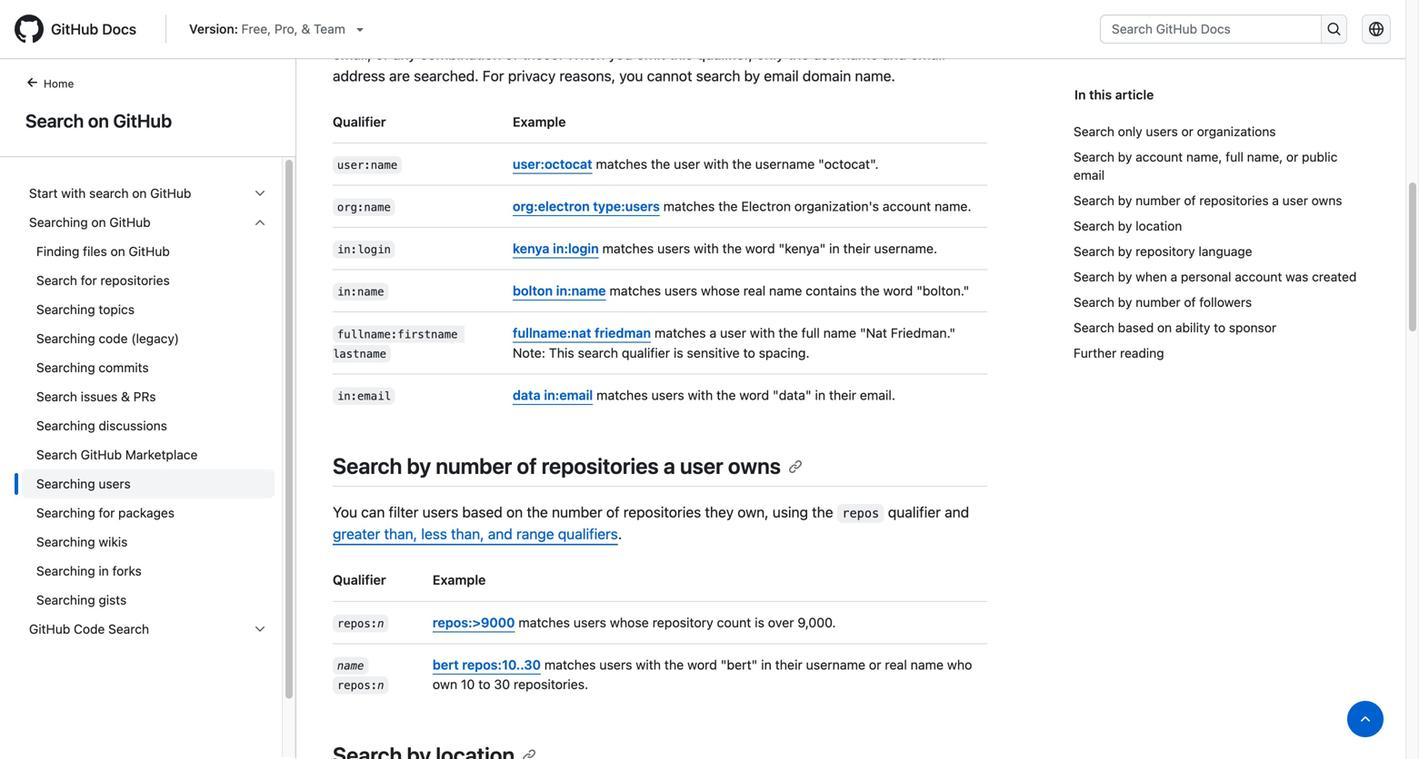 Task type: locate. For each thing, give the bounding box(es) containing it.
sc 9kayk9 0 image
[[253, 186, 267, 201], [253, 215, 267, 230], [253, 623, 267, 637]]

name, down "search only users or organizations" link
[[1186, 150, 1222, 165]]

search by number of repositories a user owns link up qualifiers
[[333, 454, 803, 479]]

word left "bert"
[[687, 658, 717, 673]]

only inside the ), full name, public email, or any combination of these. when you omit this qualifier, only the username and email address are searched. for privacy reasons, you cannot search by email domain name.
[[757, 45, 784, 63]]

when
[[567, 45, 605, 63]]

searching inside 'link'
[[36, 506, 95, 521]]

name inside matches users with the word "bert" in their username or real name who own 10 to 30 repositories.
[[911, 658, 944, 673]]

2 searching on github element from the top
[[15, 237, 282, 615]]

in this article
[[1075, 87, 1154, 102]]

0 horizontal spatial search
[[89, 186, 129, 201]]

users inside you can filter users based on the number of repositories they own, using the repos qualifier and greater than, less than, and range qualifiers .
[[422, 504, 458, 522]]

the left electron
[[718, 199, 738, 214]]

qualifier inside matches a user with the full name "nat friedman." note: this search qualifier is sensitive to spacing.
[[622, 345, 670, 361]]

their down over
[[775, 658, 802, 673]]

0 vertical spatial to
[[1214, 320, 1226, 335]]

in
[[829, 241, 840, 256], [815, 388, 826, 403], [99, 564, 109, 579], [761, 658, 772, 673]]

0 vertical spatial this
[[669, 45, 693, 63]]

0 vertical spatial repos:
[[337, 618, 377, 631]]

2 vertical spatial sc 9kayk9 0 image
[[253, 623, 267, 637]]

1 horizontal spatial owns
[[1312, 193, 1342, 208]]

select language: current language is english image
[[1369, 22, 1384, 36]]

in:login down org:electron type:users link at the top
[[553, 241, 599, 256]]

owns up the created
[[1312, 193, 1342, 208]]

finding
[[36, 244, 79, 259]]

number up 'location'
[[1136, 193, 1181, 208]]

home
[[44, 77, 74, 90]]

1 vertical spatial n
[[377, 680, 384, 693]]

1 horizontal spatial based
[[1118, 320, 1154, 335]]

0 vertical spatial you
[[609, 45, 632, 63]]

start with search on github button
[[22, 179, 275, 208]]

sc 9kayk9 0 image for github code search
[[253, 623, 267, 637]]

1 horizontal spatial public
[[1302, 150, 1338, 165]]

in:login down org:name on the top
[[337, 243, 391, 256]]

search inside search by repository language link
[[1074, 244, 1114, 259]]

1 horizontal spatial example
[[513, 114, 566, 129]]

in:email right data
[[544, 388, 593, 403]]

0 horizontal spatial name,
[[865, 23, 905, 41]]

code
[[74, 622, 105, 637]]

user up org:electron type:users matches the electron organization's account name.
[[674, 156, 700, 172]]

by inside the ), full name, public email, or any combination of these. when you omit this qualifier, only the username and email address are searched. for privacy reasons, you cannot search by email domain name.
[[744, 67, 760, 84]]

for inside 'link'
[[99, 506, 115, 521]]

or
[[375, 45, 389, 63], [1181, 124, 1193, 139], [1286, 150, 1298, 165], [869, 658, 881, 673]]

matches up repositories.
[[544, 658, 596, 673]]

created
[[1312, 270, 1357, 285]]

0 vertical spatial sc 9kayk9 0 image
[[253, 186, 267, 201]]

scroll to top image
[[1358, 713, 1373, 727]]

users up less
[[422, 504, 458, 522]]

users down type:users
[[657, 241, 690, 256]]

1 vertical spatial their
[[829, 388, 856, 403]]

by down search by location
[[1118, 244, 1132, 259]]

searching inside dropdown button
[[29, 215, 88, 230]]

sc 9kayk9 0 image inside the start with search on github dropdown button
[[253, 186, 267, 201]]

account
[[1136, 150, 1183, 165], [883, 199, 931, 214], [1235, 270, 1282, 285]]

searching up searching for packages
[[36, 477, 95, 492]]

qualifier
[[333, 114, 386, 129], [333, 573, 386, 588]]

1 horizontal spatial in:email
[[544, 388, 593, 403]]

email
[[910, 45, 945, 63], [764, 67, 799, 84], [1074, 168, 1105, 183]]

the right using
[[812, 504, 833, 522]]

"nat
[[860, 326, 887, 341]]

1 vertical spatial this
[[1089, 87, 1112, 102]]

0 vertical spatial is
[[674, 345, 683, 361]]

a up sensitive
[[709, 326, 717, 341]]

repos:
[[337, 618, 377, 631], [337, 680, 377, 693]]

sponsor
[[1229, 320, 1276, 335]]

2 vertical spatial account
[[1235, 270, 1282, 285]]

or inside the ), full name, public email, or any combination of these. when you omit this qualifier, only the username and email address are searched. for privacy reasons, you cannot search by email domain name.
[[375, 45, 389, 63]]

1 horizontal spatial name.
[[935, 199, 971, 214]]

0 vertical spatial full
[[841, 23, 861, 41]]

full down organizations at the right
[[1226, 150, 1244, 165]]

over
[[768, 615, 794, 631]]

0 horizontal spatial account
[[883, 199, 931, 214]]

name inside name repos: n
[[337, 660, 364, 673]]

account up username.
[[883, 199, 931, 214]]

on down search by number of followers
[[1157, 320, 1172, 335]]

repositories up qualifiers
[[542, 454, 659, 479]]

name down repos: n
[[337, 660, 364, 673]]

search based on ability to sponsor link
[[1074, 315, 1362, 341]]

the right contains
[[860, 283, 880, 299]]

by up search by location
[[1118, 193, 1132, 208]]

1 horizontal spatial to
[[743, 345, 755, 361]]

search inside search by number of followers link
[[1074, 295, 1114, 310]]

1 vertical spatial and
[[945, 504, 969, 522]]

0 vertical spatial search by number of repositories a user owns link
[[1074, 188, 1362, 214]]

sc 9kayk9 0 image inside searching on github dropdown button
[[253, 215, 267, 230]]

search by repository language
[[1074, 244, 1252, 259]]

owns up own,
[[728, 454, 781, 479]]

files
[[83, 244, 107, 259]]

1 vertical spatial search
[[89, 186, 129, 201]]

0 vertical spatial based
[[1118, 320, 1154, 335]]

2 vertical spatial search
[[578, 345, 618, 361]]

search for repositories
[[36, 273, 170, 288]]

full up spacing.
[[801, 326, 820, 341]]

2 vertical spatial and
[[488, 526, 513, 543]]

2 vertical spatial their
[[775, 658, 802, 673]]

2 vertical spatial email
[[1074, 168, 1105, 183]]

1 qualifier from the top
[[333, 114, 386, 129]]

n up name repos: n
[[377, 618, 384, 631]]

search for search github marketplace link
[[36, 448, 77, 463]]

only right 'qualifier,'
[[757, 45, 784, 63]]

1 vertical spatial for
[[99, 506, 115, 521]]

username down the ),
[[813, 45, 878, 63]]

search for search by when a personal account was created link
[[1074, 270, 1114, 285]]

searching for searching code (legacy)
[[36, 331, 95, 346]]

qualifier up user:name
[[333, 114, 386, 129]]

by left the 'when'
[[1118, 270, 1132, 285]]

1 horizontal spatial qualifier
[[888, 504, 941, 522]]

you left omit
[[609, 45, 632, 63]]

1 horizontal spatial name,
[[1186, 150, 1222, 165]]

users down article
[[1146, 124, 1178, 139]]

1 searching on github element from the top
[[15, 208, 282, 615]]

topics
[[99, 302, 135, 317]]

1 vertical spatial account
[[883, 199, 931, 214]]

searching on github element containing searching on github
[[15, 208, 282, 615]]

on right files on the left top of page
[[111, 244, 125, 259]]

search inside search for repositories link
[[36, 273, 77, 288]]

searching on github element for github
[[15, 237, 282, 615]]

search on github
[[25, 110, 172, 131]]

1 vertical spatial public
[[1302, 150, 1338, 165]]

bolton in:name link
[[513, 283, 606, 299]]

name, down organizations at the right
[[1247, 150, 1283, 165]]

is left sensitive
[[674, 345, 683, 361]]

search inside "search only users or organizations" link
[[1074, 124, 1114, 139]]

1 horizontal spatial email
[[910, 45, 945, 63]]

search inside search by when a personal account was created link
[[1074, 270, 1114, 285]]

or up search by account name, full name, or public email at the top of page
[[1181, 124, 1193, 139]]

the inside matches users with the word "bert" in their username or real name who own 10 to 30 repositories.
[[664, 658, 684, 673]]

whose down kenya in:login matches users with the word "kenya" in their username.
[[701, 283, 740, 299]]

30
[[494, 677, 510, 693]]

to left spacing.
[[743, 345, 755, 361]]

number inside search by number of followers link
[[1136, 295, 1181, 310]]

searching up search issues & prs
[[36, 360, 95, 375]]

in:name up fullname:firstname
[[337, 286, 384, 299]]

number down the 'when'
[[1136, 295, 1181, 310]]

repository left count
[[652, 615, 713, 631]]

by inside search by account name, full name, or public email
[[1118, 150, 1132, 165]]

example up "repos:>9000" link
[[433, 573, 486, 588]]

username inside the ), full name, public email, or any combination of these. when you omit this qualifier, only the username and email address are searched. for privacy reasons, you cannot search by email domain name.
[[813, 45, 878, 63]]

the inside matches a user with the full name "nat friedman." note: this search qualifier is sensitive to spacing.
[[779, 326, 798, 341]]

1 vertical spatial example
[[433, 573, 486, 588]]

1 horizontal spatial full
[[841, 23, 861, 41]]

github up the start with search on github dropdown button
[[113, 110, 172, 131]]

on up searching on github dropdown button
[[132, 186, 147, 201]]

0 vertical spatial email
[[910, 45, 945, 63]]

users down kenya in:login matches users with the word "kenya" in their username.
[[664, 283, 697, 299]]

search by number of repositories a user owns link down search by account name, full name, or public email at the top of page
[[1074, 188, 1362, 214]]

sc 9kayk9 0 image inside github code search dropdown button
[[253, 623, 267, 637]]

searching on github element
[[15, 208, 282, 615], [15, 237, 282, 615]]

searching wikis link
[[22, 528, 275, 557]]

and
[[882, 45, 907, 63], [945, 504, 969, 522], [488, 526, 513, 543]]

public inside search by account name, full name, or public email
[[1302, 150, 1338, 165]]

search for repositories link
[[22, 266, 275, 295]]

matches a user with the full name "nat friedman." note: this search qualifier is sensitive to spacing.
[[513, 326, 955, 361]]

searching up finding
[[29, 215, 88, 230]]

than, right less
[[451, 526, 484, 543]]

to inside matches a user with the full name "nat friedman." note: this search qualifier is sensitive to spacing.
[[743, 345, 755, 361]]

0 vertical spatial public
[[909, 23, 949, 41]]

1 horizontal spatial is
[[755, 615, 764, 631]]

searching commits
[[36, 360, 149, 375]]

1 vertical spatial based
[[462, 504, 503, 522]]

search on github element
[[0, 74, 296, 758]]

org:electron type:users link
[[513, 199, 660, 214]]

search for search by location link
[[1074, 219, 1114, 234]]

1 horizontal spatial than,
[[451, 526, 484, 543]]

github inside dropdown button
[[29, 622, 70, 637]]

search
[[25, 110, 84, 131], [1074, 124, 1114, 139], [1074, 150, 1114, 165], [1074, 193, 1114, 208], [1074, 219, 1114, 234], [1074, 244, 1114, 259], [1074, 270, 1114, 285], [36, 273, 77, 288], [1074, 295, 1114, 310], [1074, 320, 1114, 335], [36, 390, 77, 405], [36, 448, 77, 463], [333, 454, 402, 479], [108, 622, 149, 637]]

of inside you can filter users based on the number of repositories they own, using the repos qualifier and greater than, less than, and range qualifiers .
[[606, 504, 620, 522]]

full inside the ), full name, public email, or any combination of these. when you omit this qualifier, only the username and email address are searched. for privacy reasons, you cannot search by email domain name.
[[841, 23, 861, 41]]

search by account name, full name, or public email link
[[1074, 145, 1362, 188]]

2 horizontal spatial name,
[[1247, 150, 1283, 165]]

searching up searching wikis
[[36, 506, 95, 521]]

search only users or organizations
[[1074, 124, 1276, 139]]

searching down searching in forks
[[36, 593, 95, 608]]

by up further reading
[[1118, 295, 1132, 310]]

lastname
[[333, 348, 386, 361]]

who
[[947, 658, 972, 673]]

1 horizontal spatial real
[[885, 658, 907, 673]]

1 vertical spatial &
[[121, 390, 130, 405]]

0 vertical spatial only
[[757, 45, 784, 63]]

github docs link
[[15, 15, 151, 44]]

searching for searching for packages
[[36, 506, 95, 521]]

0 horizontal spatial real
[[743, 283, 766, 299]]

fullname:nat
[[513, 326, 591, 341]]

search down 'qualifier,'
[[696, 67, 740, 84]]

searching for searching discussions
[[36, 419, 95, 434]]

account down search only users or organizations
[[1136, 150, 1183, 165]]

search by number of repositories a user owns up search by location link
[[1074, 193, 1342, 208]]

the down repos:>9000 matches users whose repository count is over 9,000.
[[664, 658, 684, 673]]

searching inside "link"
[[36, 593, 95, 608]]

1 vertical spatial search by number of repositories a user owns
[[333, 454, 781, 479]]

name down "kenya"
[[769, 283, 802, 299]]

github left docs
[[51, 20, 98, 38]]

sc 9kayk9 0 image for start with search on github
[[253, 186, 267, 201]]

2 qualifier from the top
[[333, 573, 386, 588]]

search inside search based on ability to sponsor link
[[1074, 320, 1114, 335]]

or down "search only users or organizations" link
[[1286, 150, 1298, 165]]

account left was at the right top
[[1235, 270, 1282, 285]]

searching wikis
[[36, 535, 128, 550]]

1 sc 9kayk9 0 image from the top
[[253, 186, 267, 201]]

with
[[333, 23, 363, 41]]

search inside search by location link
[[1074, 219, 1114, 234]]

in:login
[[553, 241, 599, 256], [337, 243, 391, 256]]

matches up repos:10..30
[[518, 615, 570, 631]]

0 horizontal spatial for
[[81, 273, 97, 288]]

of inside the ), full name, public email, or any combination of these. when you omit this qualifier, only the username and email address are searched. for privacy reasons, you cannot search by email domain name.
[[505, 45, 518, 63]]

cannot
[[647, 67, 692, 84]]

0 vertical spatial example
[[513, 114, 566, 129]]

whose
[[701, 283, 740, 299], [610, 615, 649, 631]]

1 vertical spatial to
[[743, 345, 755, 361]]

commits
[[99, 360, 149, 375]]

2 repos: from the top
[[337, 680, 377, 693]]

0 horizontal spatial based
[[462, 504, 503, 522]]

searching for searching on github
[[29, 215, 88, 230]]

this right in
[[1089, 87, 1112, 102]]

with
[[704, 156, 729, 172], [61, 186, 86, 201], [694, 241, 719, 256], [750, 326, 775, 341], [688, 388, 713, 403], [636, 658, 661, 673]]

2 horizontal spatial email
[[1074, 168, 1105, 183]]

range
[[516, 526, 554, 543]]

searching for packages link
[[22, 499, 275, 528]]

bert repos:10..30
[[433, 658, 541, 673]]

search inside search issues & prs link
[[36, 390, 77, 405]]

2 vertical spatial full
[[801, 326, 820, 341]]

searching topics
[[36, 302, 135, 317]]

searching up "searching gists"
[[36, 564, 95, 579]]

users inside matches users with the word "bert" in their username or real name who own 10 to 30 repositories.
[[599, 658, 632, 673]]

2 vertical spatial username
[[806, 658, 865, 673]]

searching users link
[[22, 470, 275, 499]]

1 repos: from the top
[[337, 618, 377, 631]]

followers
[[1199, 295, 1252, 310]]

search inside search by account name, full name, or public email
[[1074, 150, 1114, 165]]

username inside matches users with the word "bert" in their username or real name who own 10 to 30 repositories.
[[806, 658, 865, 673]]

n inside name repos: n
[[377, 680, 384, 693]]

search by number of repositories a user owns down data in:email link
[[333, 454, 781, 479]]

0 vertical spatial username
[[813, 45, 878, 63]]

qualifier for repos:>9000 matches users whose repository count is over 9,000.
[[333, 573, 386, 588]]

based
[[1118, 320, 1154, 335], [462, 504, 503, 522]]

search for search for repositories link
[[36, 273, 77, 288]]

finding files on github link
[[22, 237, 275, 266]]

the up org:electron type:users matches the electron organization's account name.
[[732, 156, 752, 172]]

searching in forks
[[36, 564, 142, 579]]

for
[[81, 273, 97, 288], [99, 506, 115, 521]]

number up qualifiers
[[552, 504, 603, 522]]

0 horizontal spatial full
[[801, 326, 820, 341]]

searching on github element containing finding files on github
[[15, 237, 282, 615]]

full inside search by account name, full name, or public email
[[1226, 150, 1244, 165]]

0 horizontal spatial only
[[757, 45, 784, 63]]

this up the 'cannot' at the top left of page
[[669, 45, 693, 63]]

searching on github button
[[22, 208, 275, 237]]

0 horizontal spatial in:login
[[337, 243, 391, 256]]

word inside matches users with the word "bert" in their username or real name who own 10 to 30 repositories.
[[687, 658, 717, 673]]

0 vertical spatial search by number of repositories a user owns
[[1074, 193, 1342, 208]]

0 horizontal spatial email
[[764, 67, 799, 84]]

users inside searching on github element
[[99, 477, 131, 492]]

friedman
[[595, 326, 651, 341]]

by down 'qualifier,'
[[744, 67, 760, 84]]

1 vertical spatial only
[[1118, 124, 1142, 139]]

to for friedman."
[[743, 345, 755, 361]]

their for email.
[[829, 388, 856, 403]]

name
[[769, 283, 802, 299], [823, 326, 856, 341], [911, 658, 944, 673], [337, 660, 364, 673]]

to down search by number of followers link
[[1214, 320, 1226, 335]]

username down 9,000.
[[806, 658, 865, 673]]

organizations
[[1197, 124, 1276, 139]]

in:email down lastname
[[337, 390, 391, 403]]

with inside dropdown button
[[61, 186, 86, 201]]

2 n from the top
[[377, 680, 384, 693]]

search for search by account name, full name, or public email link
[[1074, 150, 1114, 165]]

home link
[[18, 75, 103, 94]]

1 vertical spatial qualifier
[[888, 504, 941, 522]]

3 sc 9kayk9 0 image from the top
[[253, 623, 267, 637]]

based inside you can filter users based on the number of repositories they own, using the repos qualifier and greater than, less than, and range qualifiers .
[[462, 504, 503, 522]]

searching code (legacy)
[[36, 331, 179, 346]]

2 sc 9kayk9 0 image from the top
[[253, 215, 267, 230]]

to inside matches users with the word "bert" in their username or real name who own 10 to 30 repositories.
[[478, 677, 490, 693]]

2 horizontal spatial and
[[945, 504, 969, 522]]

1 horizontal spatial and
[[882, 45, 907, 63]]

full right the ),
[[841, 23, 861, 41]]

"kenya"
[[779, 241, 826, 256]]

matches
[[596, 156, 647, 172], [663, 199, 715, 214], [602, 241, 654, 256], [609, 283, 661, 299], [654, 326, 706, 341], [596, 388, 648, 403], [518, 615, 570, 631], [544, 658, 596, 673]]

their inside matches users with the word "bert" in their username or real name who own 10 to 30 repositories.
[[775, 658, 802, 673]]

searching for searching in forks
[[36, 564, 95, 579]]

0 horizontal spatial name.
[[855, 67, 895, 84]]

by for search by account name, full name, or public email link
[[1118, 150, 1132, 165]]

by for the rightmost search by number of repositories a user owns link
[[1118, 193, 1132, 208]]

name. up username.
[[935, 199, 971, 214]]

0 vertical spatial owns
[[1312, 193, 1342, 208]]

0 vertical spatial account
[[1136, 150, 1183, 165]]

or left any
[[375, 45, 389, 63]]

only down article
[[1118, 124, 1142, 139]]

searching for searching commits
[[36, 360, 95, 375]]

0 horizontal spatial &
[[121, 390, 130, 405]]

ability
[[1175, 320, 1210, 335]]

1 vertical spatial search by number of repositories a user owns link
[[333, 454, 803, 479]]

2 vertical spatial to
[[478, 677, 490, 693]]

search by when a personal account was created link
[[1074, 265, 1362, 290]]

1 than, from the left
[[384, 526, 417, 543]]

and inside the ), full name, public email, or any combination of these. when you omit this qualifier, only the username and email address are searched. for privacy reasons, you cannot search by email domain name.
[[882, 45, 907, 63]]

2 horizontal spatial search
[[696, 67, 740, 84]]

count
[[717, 615, 751, 631]]

repos
[[842, 507, 879, 521]]

than,
[[384, 526, 417, 543], [451, 526, 484, 543]]

tooltip
[[1347, 702, 1384, 738]]

0 vertical spatial n
[[377, 618, 384, 631]]

searching on github element for search
[[15, 208, 282, 615]]

search inside search github marketplace link
[[36, 448, 77, 463]]

in left forks
[[99, 564, 109, 579]]

by for search by repository language link
[[1118, 244, 1132, 259]]

0 vertical spatial qualifier
[[622, 345, 670, 361]]

data
[[513, 388, 541, 403]]

account inside search by account name, full name, or public email
[[1136, 150, 1183, 165]]

finding files on github
[[36, 244, 170, 259]]

0 horizontal spatial is
[[674, 345, 683, 361]]

users down repos:>9000 matches users whose repository count is over 9,000.
[[599, 658, 632, 673]]

searching code (legacy) link
[[22, 325, 275, 354]]

0 vertical spatial and
[[882, 45, 907, 63]]

the up bolton in:name matches users whose real name contains the word "bolton."
[[722, 241, 742, 256]]

qualifier,
[[697, 45, 753, 63]]

0 vertical spatial &
[[301, 21, 310, 36]]

for for repositories
[[81, 273, 97, 288]]

full
[[841, 23, 861, 41], [1226, 150, 1244, 165], [801, 326, 820, 341]]

0 horizontal spatial this
[[669, 45, 693, 63]]

1 horizontal spatial account
[[1136, 150, 1183, 165]]

0 vertical spatial qualifier
[[333, 114, 386, 129]]

1 horizontal spatial only
[[1118, 124, 1142, 139]]

discussions
[[99, 419, 167, 434]]

1 horizontal spatial repository
[[1136, 244, 1195, 259]]

0 vertical spatial for
[[81, 273, 97, 288]]

1 horizontal spatial search
[[578, 345, 618, 361]]

None search field
[[1100, 15, 1347, 44]]

pro,
[[274, 21, 298, 36]]

0 horizontal spatial whose
[[610, 615, 649, 631]]

email.
[[860, 388, 895, 403]]

for up searching topics at left
[[81, 273, 97, 288]]

real left the who
[[885, 658, 907, 673]]

to
[[1214, 320, 1226, 335], [743, 345, 755, 361], [478, 677, 490, 693]]

repos: down repos: n
[[337, 680, 377, 693]]

github down the start with search on github dropdown button
[[109, 215, 151, 230]]

with up spacing.
[[750, 326, 775, 341]]

matches up friedman
[[609, 283, 661, 299]]



Task type: vqa. For each thing, say whether or not it's contained in the screenshot.


Task type: describe. For each thing, give the bounding box(es) containing it.
reasons,
[[559, 67, 615, 84]]

with the
[[333, 23, 392, 41]]

search for search based on ability to sponsor link
[[1074, 320, 1114, 335]]

number inside you can filter users based on the number of repositories they own, using the repos qualifier and greater than, less than, and range qualifiers .
[[552, 504, 603, 522]]

fullname:nat friedman link
[[513, 326, 651, 341]]

the up range
[[527, 504, 548, 522]]

search issues & prs link
[[22, 383, 275, 412]]

1 vertical spatial username
[[755, 156, 815, 172]]

the up type:users
[[651, 156, 670, 172]]

0 horizontal spatial search by number of repositories a user owns link
[[333, 454, 803, 479]]

search inside search on github link
[[25, 110, 84, 131]]

search inside the ), full name, public email, or any combination of these. when you omit this qualifier, only the username and email address are searched. for privacy reasons, you cannot search by email domain name.
[[696, 67, 740, 84]]

Search GitHub Docs search field
[[1101, 15, 1321, 43]]

for for packages
[[99, 506, 115, 521]]

1 horizontal spatial in:login
[[553, 241, 599, 256]]

1 vertical spatial you
[[619, 67, 643, 84]]

a right the 'when'
[[1171, 270, 1177, 285]]

on up files on the left top of page
[[91, 215, 106, 230]]

to for username
[[478, 677, 490, 693]]

2 horizontal spatial to
[[1214, 320, 1226, 335]]

bert repos:10..30 link
[[433, 658, 541, 673]]

github code search button
[[22, 615, 275, 645]]

search by number of followers link
[[1074, 290, 1362, 315]]

filter
[[389, 504, 419, 522]]

search only users or organizations link
[[1074, 119, 1362, 145]]

the inside the ), full name, public email, or any combination of these. when you omit this qualifier, only the username and email address are searched. for privacy reasons, you cannot search by email domain name.
[[788, 45, 809, 63]]

sensitive
[[687, 345, 740, 361]]

marketplace
[[125, 448, 198, 463]]

are
[[389, 67, 410, 84]]

search for search by repository language link
[[1074, 244, 1114, 259]]

public inside the ), full name, public email, or any combination of these. when you omit this qualifier, only the username and email address are searched. for privacy reasons, you cannot search by email domain name.
[[909, 23, 949, 41]]

users down matches a user with the full name "nat friedman." note: this search qualifier is sensitive to spacing.
[[651, 388, 684, 403]]

version: free, pro, & team
[[189, 21, 345, 36]]

matches down friedman
[[596, 388, 648, 403]]

search inside dropdown button
[[89, 186, 129, 201]]

word left "kenya"
[[745, 241, 775, 256]]

in inside search on github element
[[99, 564, 109, 579]]

search issues & prs
[[36, 390, 156, 405]]

this inside the ), full name, public email, or any combination of these. when you omit this qualifier, only the username and email address are searched. for privacy reasons, you cannot search by email domain name.
[[669, 45, 693, 63]]

qualifier for user:octocat matches the user with the username "octocat".
[[333, 114, 386, 129]]

fullname:firstname lastname
[[333, 328, 464, 361]]

combination
[[420, 45, 501, 63]]

name. inside the ), full name, public email, or any combination of these. when you omit this qualifier, only the username and email address are searched. for privacy reasons, you cannot search by email domain name.
[[855, 67, 895, 84]]

matches down user:octocat matches the user with the username "octocat".
[[663, 199, 715, 214]]

qualifier inside you can filter users based on the number of repositories they own, using the repos qualifier and greater than, less than, and range qualifiers .
[[888, 504, 941, 522]]

0 horizontal spatial and
[[488, 526, 513, 543]]

own
[[433, 677, 457, 693]]

in inside matches users with the word "bert" in their username or real name who own 10 to 30 repositories.
[[761, 658, 772, 673]]

a up search by location link
[[1272, 193, 1279, 208]]

word left "data" on the bottom
[[739, 388, 769, 403]]

org:electron type:users matches the electron organization's account name.
[[513, 199, 971, 214]]

searching gists
[[36, 593, 127, 608]]

users up repositories.
[[573, 615, 606, 631]]

searching in forks link
[[22, 557, 275, 586]]

real inside matches users with the word "bert" in their username or real name who own 10 to 30 repositories.
[[885, 658, 907, 673]]

1 vertical spatial is
[[755, 615, 764, 631]]

search on github link
[[22, 107, 274, 135]]

search for "search only users or organizations" link
[[1074, 124, 1114, 139]]

bolton in:name matches users whose real name contains the word "bolton."
[[513, 283, 969, 299]]

repos:>9000 link
[[433, 615, 515, 631]]

of up the 'ability'
[[1184, 295, 1196, 310]]

matches down type:users
[[602, 241, 654, 256]]

or inside matches users with the word "bert" in their username or real name who own 10 to 30 repositories.
[[869, 658, 881, 673]]

1 n from the top
[[377, 618, 384, 631]]

search image
[[1327, 22, 1341, 36]]

matches users with the word "bert" in their username or real name who own 10 to 30 repositories.
[[433, 658, 972, 693]]

user:octocat
[[513, 156, 592, 172]]

github up searching on github dropdown button
[[150, 186, 191, 201]]

the right with
[[367, 23, 388, 41]]

matches inside matches a user with the full name "nat friedman." note: this search qualifier is sensitive to spacing.
[[654, 326, 706, 341]]

word down username.
[[883, 283, 913, 299]]

personal
[[1181, 270, 1231, 285]]

on inside you can filter users based on the number of repositories they own, using the repos qualifier and greater than, less than, and range qualifiers .
[[506, 504, 523, 522]]

these.
[[522, 45, 563, 63]]

1 horizontal spatial search by number of repositories a user owns
[[1074, 193, 1342, 208]]

on inside "link"
[[111, 244, 125, 259]]

contains
[[806, 283, 857, 299]]

with inside matches a user with the full name "nat friedman." note: this search qualifier is sensitive to spacing.
[[750, 326, 775, 341]]

name repos: n
[[337, 660, 384, 693]]

a inside matches a user with the full name "nat friedman." note: this search qualifier is sensitive to spacing.
[[709, 326, 717, 341]]

the down sensitive
[[716, 388, 736, 403]]

is inside matches a user with the full name "nat friedman." note: this search qualifier is sensitive to spacing.
[[674, 345, 683, 361]]

start
[[29, 186, 58, 201]]

spacing.
[[759, 345, 810, 361]]

searching commits link
[[22, 354, 275, 383]]

was
[[1286, 270, 1308, 285]]

in this article element
[[1075, 85, 1369, 105]]

searching for searching wikis
[[36, 535, 95, 550]]

article
[[1115, 87, 1154, 102]]

in right "kenya"
[[829, 241, 840, 256]]

1 horizontal spatial in:name
[[556, 283, 606, 299]]

1 horizontal spatial &
[[301, 21, 310, 36]]

.
[[618, 526, 622, 543]]

user:octocat matches the user with the username "octocat".
[[513, 156, 879, 172]]

repositories inside you can filter users based on the number of repositories they own, using the repos qualifier and greater than, less than, and range qualifiers .
[[623, 504, 701, 522]]

user inside matches a user with the full name "nat friedman." note: this search qualifier is sensitive to spacing.
[[720, 326, 746, 341]]

for
[[483, 67, 504, 84]]

only inside "search only users or organizations" link
[[1118, 124, 1142, 139]]

"data"
[[773, 388, 811, 403]]

triangle down image
[[353, 22, 367, 36]]

github docs
[[51, 20, 136, 38]]

search by number of followers
[[1074, 295, 1252, 310]]

by for search by when a personal account was created link
[[1118, 270, 1132, 285]]

user up they
[[680, 454, 723, 479]]

0 vertical spatial repository
[[1136, 244, 1195, 259]]

note:
[[513, 345, 545, 361]]

of up search by location link
[[1184, 193, 1196, 208]]

example for user:octocat
[[513, 114, 566, 129]]

forks
[[112, 564, 142, 579]]

this
[[549, 345, 574, 361]]

bolton
[[513, 283, 553, 299]]

search by location link
[[1074, 214, 1362, 239]]

0 horizontal spatial search by number of repositories a user owns
[[333, 454, 781, 479]]

number up greater than, less than, and range qualifiers link
[[436, 454, 512, 479]]

repos: n
[[337, 618, 384, 631]]

searching for searching topics
[[36, 302, 95, 317]]

matches inside matches users with the word "bert" in their username or real name who own 10 to 30 repositories.
[[544, 658, 596, 673]]

sc 9kayk9 0 image for searching on github
[[253, 215, 267, 230]]

full inside matches a user with the full name "nat friedman." note: this search qualifier is sensitive to spacing.
[[801, 326, 820, 341]]

github inside "link"
[[129, 244, 170, 259]]

kenya in:login matches users with the word "kenya" in their username.
[[513, 241, 937, 256]]

),
[[828, 23, 837, 41]]

type:users
[[593, 199, 660, 214]]

& inside searching on github element
[[121, 390, 130, 405]]

qualifiers
[[558, 526, 618, 543]]

docs
[[102, 20, 136, 38]]

repos: inside name repos: n
[[337, 680, 377, 693]]

a up you can filter users based on the number of repositories they own, using the repos qualifier and greater than, less than, and range qualifiers .
[[663, 454, 675, 479]]

search inside github code search dropdown button
[[108, 622, 149, 637]]

1 vertical spatial repository
[[652, 615, 713, 631]]

email inside search by account name, full name, or public email
[[1074, 168, 1105, 183]]

kenya in:login link
[[513, 241, 599, 256]]

username.
[[874, 241, 937, 256]]

with up bolton in:name matches users whose real name contains the word "bolton."
[[694, 241, 719, 256]]

1 vertical spatial whose
[[610, 615, 649, 631]]

by for search by location link
[[1118, 219, 1132, 234]]

example for repos:>9000
[[433, 573, 486, 588]]

greater
[[333, 526, 380, 543]]

repos:>9000 matches users whose repository count is over 9,000.
[[433, 615, 836, 631]]

or inside search by account name, full name, or public email
[[1286, 150, 1298, 165]]

repos:>9000
[[433, 615, 515, 631]]

0 vertical spatial real
[[743, 283, 766, 299]]

1 horizontal spatial this
[[1089, 87, 1112, 102]]

in
[[1075, 87, 1086, 102]]

10
[[461, 677, 475, 693]]

), full name, public email, or any combination of these. when you omit this qualifier, only the username and email address are searched. for privacy reasons, you cannot search by email domain name.
[[333, 23, 949, 84]]

by up filter
[[407, 454, 431, 479]]

less
[[421, 526, 447, 543]]

domain
[[803, 67, 851, 84]]

code
[[99, 331, 128, 346]]

they
[[705, 504, 734, 522]]

github down searching discussions
[[81, 448, 122, 463]]

their for username.
[[843, 241, 871, 256]]

searching for searching users
[[36, 477, 95, 492]]

email,
[[333, 45, 372, 63]]

2 than, from the left
[[451, 526, 484, 543]]

repositories inside searching on github element
[[100, 273, 170, 288]]

any
[[393, 45, 416, 63]]

name inside matches a user with the full name "nat friedman." note: this search qualifier is sensitive to spacing.
[[823, 326, 856, 341]]

repositories.
[[514, 677, 588, 693]]

reading
[[1120, 346, 1164, 361]]

repositories up search by location link
[[1199, 193, 1269, 208]]

own,
[[738, 504, 769, 522]]

search github marketplace link
[[22, 441, 275, 470]]

search by location
[[1074, 219, 1182, 234]]

by for search by number of followers link
[[1118, 295, 1132, 310]]

1 horizontal spatial search by number of repositories a user owns link
[[1074, 188, 1362, 214]]

with down sensitive
[[688, 388, 713, 403]]

electron
[[741, 199, 791, 214]]

packages
[[118, 506, 175, 521]]

searching for searching gists
[[36, 593, 95, 608]]

0 horizontal spatial owns
[[728, 454, 781, 479]]

on down "home" link
[[88, 110, 109, 131]]

2 horizontal spatial account
[[1235, 270, 1282, 285]]

address
[[333, 67, 385, 84]]

1 vertical spatial name.
[[935, 199, 971, 214]]

1 horizontal spatial whose
[[701, 283, 740, 299]]

search for search issues & prs link on the bottom left
[[36, 390, 77, 405]]

search by repository language link
[[1074, 239, 1362, 265]]

you
[[333, 504, 357, 522]]

wikis
[[99, 535, 128, 550]]

search for search by number of followers link
[[1074, 295, 1114, 310]]

of up range
[[517, 454, 537, 479]]

1 vertical spatial email
[[764, 67, 799, 84]]

org:electron
[[513, 199, 590, 214]]

with inside matches users with the word "bert" in their username or real name who own 10 to 30 repositories.
[[636, 658, 661, 673]]

issues
[[81, 390, 118, 405]]

matches up type:users
[[596, 156, 647, 172]]

in right "data" on the bottom
[[815, 388, 826, 403]]

version:
[[189, 21, 238, 36]]

gists
[[99, 593, 127, 608]]

0 horizontal spatial in:email
[[337, 390, 391, 403]]

searching gists link
[[22, 586, 275, 615]]

user up was at the right top
[[1282, 193, 1308, 208]]

with up org:electron type:users matches the electron organization's account name.
[[704, 156, 729, 172]]

can
[[361, 504, 385, 522]]

0 horizontal spatial in:name
[[337, 286, 384, 299]]

name, inside the ), full name, public email, or any combination of these. when you omit this qualifier, only the username and email address are searched. for privacy reasons, you cannot search by email domain name.
[[865, 23, 905, 41]]

search inside matches a user with the full name "nat friedman." note: this search qualifier is sensitive to spacing.
[[578, 345, 618, 361]]



